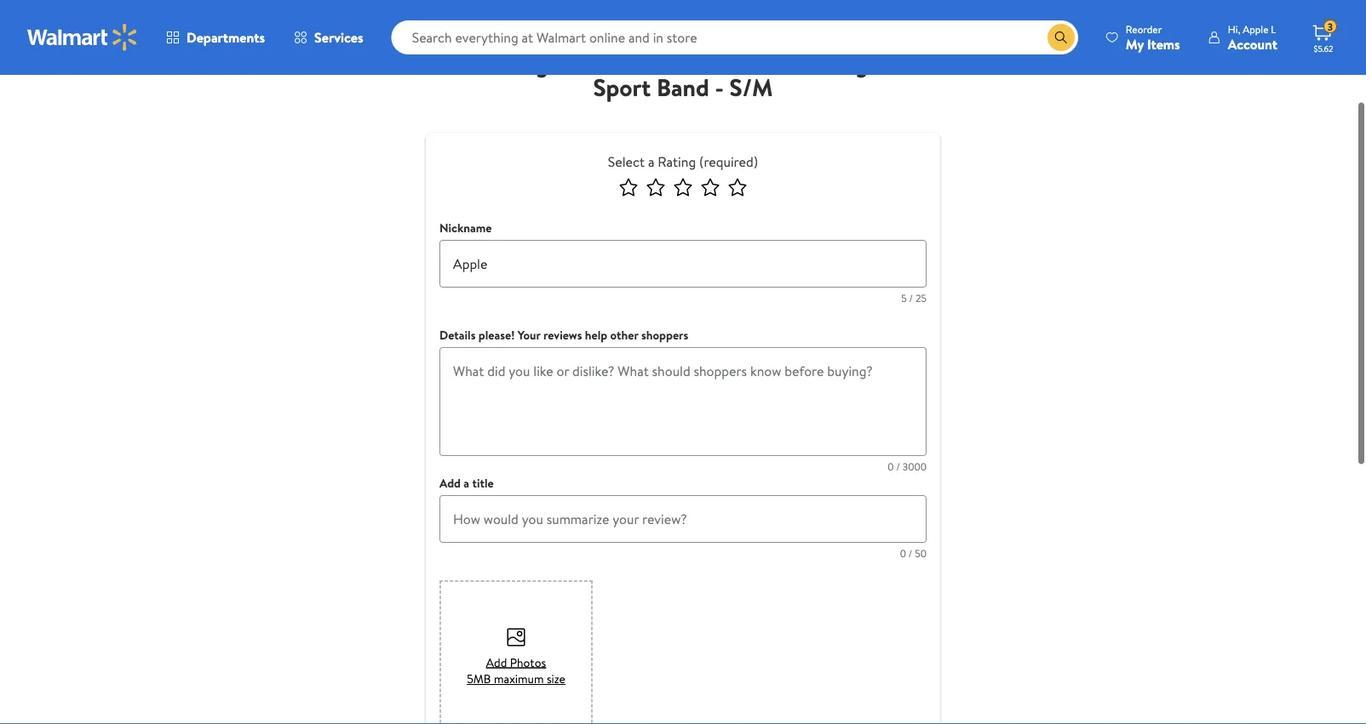 Task type: locate. For each thing, give the bounding box(es) containing it.
midnight
[[476, 46, 571, 80], [795, 46, 891, 80]]

3
[[1328, 19, 1333, 34]]

details
[[440, 327, 476, 344]]

add left title
[[440, 475, 461, 492]]

add for a
[[440, 475, 461, 492]]

a right select
[[648, 152, 655, 171]]

select a rating (required)
[[608, 152, 758, 171]]

reviews
[[543, 327, 582, 344]]

maximum
[[494, 671, 544, 688]]

rating
[[658, 152, 696, 171]]

add inside 'add photos 5mb maximum size'
[[486, 655, 507, 671]]

sport
[[593, 70, 651, 103]]

a left title
[[464, 475, 469, 492]]

add
[[440, 475, 461, 492], [486, 655, 507, 671]]

/ left 3000
[[896, 460, 900, 474]]

add left photos
[[486, 655, 507, 671]]

1 vertical spatial 0
[[900, 546, 906, 561]]

0 for details please! your reviews help other shoppers
[[888, 460, 894, 474]]

other
[[610, 327, 639, 344]]

0 vertical spatial 0
[[888, 460, 894, 474]]

1 vertical spatial add
[[486, 655, 507, 671]]

1 horizontal spatial 0
[[900, 546, 906, 561]]

/ right 5
[[909, 291, 913, 305]]

0 horizontal spatial apple
[[514, 23, 576, 56]]

0 left 50
[[900, 546, 906, 561]]

1 vertical spatial /
[[896, 460, 900, 474]]

1 vertical spatial a
[[464, 475, 469, 492]]

apple left watch
[[514, 23, 576, 56]]

0 / 3000
[[888, 460, 927, 474]]

1 horizontal spatial add
[[486, 655, 507, 671]]

apple watch series 9 gps 41mm midnight aluminum case with midnight sport band - s/m
[[476, 23, 891, 103]]

0 vertical spatial add
[[440, 475, 461, 492]]

your
[[518, 327, 541, 344]]

hi, apple l account
[[1228, 22, 1278, 53]]

0 horizontal spatial add
[[440, 475, 461, 492]]

gps
[[740, 23, 784, 56]]

photos
[[510, 655, 546, 671]]

0 / 50
[[900, 546, 927, 561]]

case
[[688, 46, 738, 80]]

s/m
[[730, 70, 773, 103]]

0 horizontal spatial midnight
[[476, 46, 571, 80]]

help
[[585, 327, 608, 344]]

nickname
[[440, 220, 492, 236]]

a
[[648, 152, 655, 171], [464, 475, 469, 492]]

1 horizontal spatial a
[[648, 152, 655, 171]]

41mm
[[790, 23, 852, 56]]

1 horizontal spatial midnight
[[795, 46, 891, 80]]

write a review for apple watch series 9 gps 41mm midnight aluminum case with midnight sport band - s/m element
[[465, 23, 901, 112]]

1 midnight from the left
[[476, 46, 571, 80]]

/
[[909, 291, 913, 305], [896, 460, 900, 474], [909, 546, 913, 561]]

25
[[916, 291, 927, 305]]

1 horizontal spatial apple
[[1243, 22, 1269, 36]]

2 vertical spatial /
[[909, 546, 913, 561]]

50
[[915, 546, 927, 561]]

apple left l
[[1243, 22, 1269, 36]]

0 vertical spatial a
[[648, 152, 655, 171]]

apple
[[1243, 22, 1269, 36], [514, 23, 576, 56]]

departments button
[[152, 17, 279, 58]]

2 midnight from the left
[[795, 46, 891, 80]]

0
[[888, 460, 894, 474], [900, 546, 906, 561]]

0 horizontal spatial a
[[464, 475, 469, 492]]

5 / 25
[[901, 291, 927, 305]]

0 left 3000
[[888, 460, 894, 474]]

0 horizontal spatial 0
[[888, 460, 894, 474]]

walmart image
[[27, 24, 138, 51]]

a for add
[[464, 475, 469, 492]]

add for photos
[[486, 655, 507, 671]]

apple inside hi, apple l account
[[1243, 22, 1269, 36]]

0 vertical spatial /
[[909, 291, 913, 305]]

-
[[715, 70, 724, 103]]

items
[[1147, 34, 1180, 53]]

(required)
[[699, 152, 758, 171]]

/ left 50
[[909, 546, 913, 561]]



Task type: describe. For each thing, give the bounding box(es) containing it.
Details please! Your reviews help other shoppers text field
[[440, 348, 927, 457]]

l
[[1271, 22, 1276, 36]]

search icon image
[[1054, 31, 1068, 44]]

account
[[1228, 34, 1278, 53]]

details please! your reviews help other shoppers
[[440, 327, 689, 344]]

aluminum
[[577, 46, 683, 80]]

size
[[547, 671, 565, 688]]

5
[[901, 291, 907, 305]]

reorder
[[1126, 22, 1162, 36]]

hi,
[[1228, 22, 1241, 36]]

/ for your
[[896, 460, 900, 474]]

reorder my items
[[1126, 22, 1180, 53]]

my
[[1126, 34, 1144, 53]]

shoppers
[[641, 327, 689, 344]]

$5.62
[[1314, 43, 1334, 54]]

add photos 5mb maximum size
[[467, 655, 565, 688]]

9
[[721, 23, 734, 56]]

5mb
[[467, 671, 491, 688]]

series
[[653, 23, 715, 56]]

Nickname text field
[[440, 240, 927, 288]]

a for select
[[648, 152, 655, 171]]

services button
[[279, 17, 378, 58]]

title
[[472, 475, 494, 492]]

add a title
[[440, 475, 494, 492]]

band
[[657, 70, 709, 103]]

departments
[[187, 28, 265, 47]]

apple inside apple watch series 9 gps 41mm midnight aluminum case with midnight sport band - s/m
[[514, 23, 576, 56]]

/ for title
[[909, 546, 913, 561]]

services
[[314, 28, 363, 47]]

Add a title text field
[[440, 496, 927, 543]]

Walmart Site-Wide search field
[[392, 20, 1078, 55]]

select
[[608, 152, 645, 171]]

0 for add a title
[[900, 546, 906, 561]]

with
[[744, 46, 790, 80]]

watch
[[581, 23, 647, 56]]

Search search field
[[392, 20, 1078, 55]]

3000
[[903, 460, 927, 474]]

please!
[[479, 327, 515, 344]]



Task type: vqa. For each thing, say whether or not it's contained in the screenshot.


